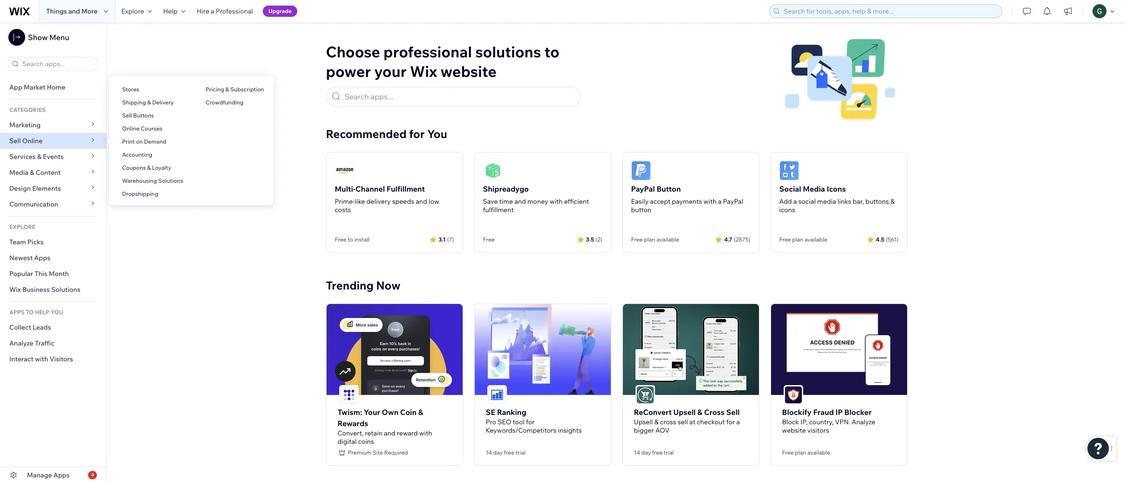 Task type: locate. For each thing, give the bounding box(es) containing it.
0 horizontal spatial online
[[22, 137, 43, 145]]

Search apps... field
[[20, 57, 95, 70], [342, 87, 576, 106]]

for left you
[[409, 127, 425, 141]]

dropshipping link
[[109, 186, 193, 202]]

marketing
[[9, 121, 41, 129]]

interact with visitors link
[[0, 351, 106, 367]]

0 horizontal spatial paypal
[[632, 184, 655, 194]]

1 horizontal spatial 14 day free trial
[[634, 449, 674, 456]]

& right pricing
[[226, 86, 229, 93]]

0 horizontal spatial 14 day free trial
[[486, 449, 526, 456]]

1 horizontal spatial for
[[526, 418, 535, 426]]

bar,
[[853, 197, 865, 206]]

professional
[[216, 7, 253, 15]]

0 horizontal spatial free
[[504, 449, 515, 456]]

se ranking poster image
[[475, 304, 611, 395]]

1 14 day free trial from the left
[[486, 449, 526, 456]]

1 horizontal spatial search apps... field
[[342, 87, 576, 106]]

0 horizontal spatial to
[[348, 236, 353, 243]]

plan down ip,
[[796, 449, 807, 456]]

1 day from the left
[[494, 449, 503, 456]]

0 horizontal spatial analyze
[[9, 339, 34, 347]]

with right money
[[550, 197, 563, 206]]

icons
[[780, 206, 796, 214]]

free to install
[[335, 236, 370, 243]]

free left install at the left of page
[[335, 236, 347, 243]]

analyze up interact
[[9, 339, 34, 347]]

& left events at top left
[[37, 152, 41, 161]]

0 horizontal spatial sell
[[9, 137, 21, 145]]

with inside shipreadygo save time and money with efficient fulfillment
[[550, 197, 563, 206]]

1 horizontal spatial apps
[[53, 471, 70, 479]]

14 down bigger
[[634, 449, 641, 456]]

free for reconvert
[[653, 449, 663, 456]]

2 14 from the left
[[634, 449, 641, 456]]

sell right the cross
[[727, 407, 740, 417]]

with down traffic
[[35, 355, 48, 363]]

prime-
[[335, 197, 355, 206]]

services & events link
[[0, 149, 106, 165]]

apps right manage
[[53, 471, 70, 479]]

website down 'blockify'
[[783, 426, 806, 434]]

1 horizontal spatial analyze
[[852, 418, 876, 426]]

wix inside choose professional solutions to power your wix website
[[410, 62, 438, 81]]

available
[[657, 236, 680, 243], [805, 236, 828, 243], [808, 449, 831, 456]]

trending now
[[326, 278, 401, 292]]

media
[[818, 197, 837, 206]]

blockify fraud ip blocker poster image
[[771, 304, 908, 395]]

solutions down loyalty
[[158, 177, 183, 184]]

convert,
[[338, 429, 364, 437]]

upsell up 'sell'
[[674, 407, 696, 417]]

& inside social media icons add a social media links bar, buttons & icons
[[891, 197, 895, 206]]

manage
[[27, 471, 52, 479]]

popular this month
[[9, 270, 69, 278]]

1 vertical spatial website
[[783, 426, 806, 434]]

sell for sell online
[[9, 137, 21, 145]]

button
[[657, 184, 681, 194]]

0 horizontal spatial apps
[[34, 254, 50, 262]]

wix business solutions
[[9, 285, 80, 294]]

bigger
[[634, 426, 655, 434]]

0 horizontal spatial upsell
[[634, 418, 653, 426]]

1 horizontal spatial to
[[545, 42, 560, 61]]

help
[[35, 309, 49, 316]]

for inside se ranking pro seo tool for keywords/competitors insights
[[526, 418, 535, 426]]

1 horizontal spatial sell
[[122, 112, 132, 119]]

online up services & events
[[22, 137, 43, 145]]

plan
[[645, 236, 656, 243], [793, 236, 804, 243], [796, 449, 807, 456]]

online inside sidebar element
[[22, 137, 43, 145]]

sell inside reconvert upsell & cross sell upsell & cross sell at checkout for a bigger aov
[[727, 407, 740, 417]]

free down keywords/competitors
[[504, 449, 515, 456]]

upsell down reconvert
[[634, 418, 653, 426]]

trial for ranking
[[516, 449, 526, 456]]

upsell
[[674, 407, 696, 417], [634, 418, 653, 426]]

available down accept
[[657, 236, 680, 243]]

1 horizontal spatial paypal
[[724, 197, 744, 206]]

blocker
[[845, 407, 872, 417]]

free down aov
[[653, 449, 663, 456]]

1 vertical spatial online
[[22, 137, 43, 145]]

1 horizontal spatial wix
[[410, 62, 438, 81]]

day down 'seo'
[[494, 449, 503, 456]]

0 vertical spatial wix
[[410, 62, 438, 81]]

& left content
[[30, 168, 34, 177]]

free plan available down visitors at the bottom right
[[783, 449, 831, 456]]

2 vertical spatial sell
[[727, 407, 740, 417]]

and left low
[[416, 197, 428, 206]]

channel
[[356, 184, 385, 194]]

with inside twism: your own coin & rewards convert, retain and reward with digital coins
[[420, 429, 432, 437]]

sell inside sidebar element
[[9, 137, 21, 145]]

for inside reconvert upsell & cross sell upsell & cross sell at checkout for a bigger aov
[[727, 418, 736, 426]]

0 horizontal spatial day
[[494, 449, 503, 456]]

plan for easily
[[645, 236, 656, 243]]

country,
[[810, 418, 834, 426]]

reconvert upsell & cross sell icon image
[[637, 386, 654, 404]]

with inside paypal button easily accept payments with a paypal button
[[704, 197, 717, 206]]

market
[[24, 83, 45, 91]]

for right tool
[[526, 418, 535, 426]]

(561)
[[887, 236, 899, 243]]

free down button at the right top of the page
[[632, 236, 643, 243]]

(2)
[[596, 236, 603, 243]]

a right checkout
[[737, 418, 741, 426]]

social media icons logo image
[[780, 161, 799, 180]]

to right the solutions
[[545, 42, 560, 61]]

reconvert upsell & cross sell poster image
[[623, 304, 759, 395]]

trial for upsell
[[664, 449, 674, 456]]

collect
[[9, 323, 31, 332]]

stores
[[122, 86, 139, 93]]

3.1
[[439, 236, 446, 243]]

buttons
[[866, 197, 890, 206]]

with inside sidebar element
[[35, 355, 48, 363]]

0 horizontal spatial media
[[9, 168, 28, 177]]

coupons & loyalty
[[122, 164, 171, 171]]

2 trial from the left
[[664, 449, 674, 456]]

shipreadygo logo image
[[483, 161, 503, 180]]

newest apps
[[9, 254, 50, 262]]

to left install at the left of page
[[348, 236, 353, 243]]

solutions down month at the left of the page
[[51, 285, 80, 294]]

explore
[[121, 7, 144, 15]]

social media icons add a social media links bar, buttons & icons
[[780, 184, 895, 214]]

wix down professional
[[410, 62, 438, 81]]

twism: your own coin & rewards poster image
[[327, 304, 463, 395]]

subscription
[[230, 86, 264, 93]]

website down the solutions
[[441, 62, 497, 81]]

free plan available down button at the right top of the page
[[632, 236, 680, 243]]

analyze inside sidebar element
[[9, 339, 34, 347]]

day down bigger
[[642, 449, 651, 456]]

with right payments
[[704, 197, 717, 206]]

sell down shipping
[[122, 112, 132, 119]]

free for social media icons
[[780, 236, 792, 243]]

2 14 day free trial from the left
[[634, 449, 674, 456]]

media up design
[[9, 168, 28, 177]]

shipreadygo
[[483, 184, 529, 194]]

with
[[550, 197, 563, 206], [704, 197, 717, 206], [35, 355, 48, 363], [420, 429, 432, 437]]

14 day free trial down keywords/competitors
[[486, 449, 526, 456]]

2 free from the left
[[653, 449, 663, 456]]

0 horizontal spatial solutions
[[51, 285, 80, 294]]

2 horizontal spatial for
[[727, 418, 736, 426]]

& right coin
[[419, 407, 424, 417]]

team picks link
[[0, 234, 106, 250]]

se ranking icon image
[[488, 386, 506, 404]]

4
[[91, 472, 94, 478]]

1 horizontal spatial online
[[122, 125, 140, 132]]

blockify fraud ip blocker icon image
[[785, 386, 803, 404]]

wix inside "link"
[[9, 285, 21, 294]]

1 vertical spatial apps
[[53, 471, 70, 479]]

0 vertical spatial analyze
[[9, 339, 34, 347]]

available down the social
[[805, 236, 828, 243]]

online up print
[[122, 125, 140, 132]]

0 horizontal spatial wix
[[9, 285, 21, 294]]

1 vertical spatial search apps... field
[[342, 87, 576, 106]]

1 horizontal spatial day
[[642, 449, 651, 456]]

coins
[[358, 437, 374, 446]]

button
[[632, 206, 652, 214]]

media inside "link"
[[9, 168, 28, 177]]

and inside multi-channel fulfillment prime-like delivery speeds and low costs
[[416, 197, 428, 206]]

plan down button at the right top of the page
[[645, 236, 656, 243]]

rewards
[[338, 419, 369, 428]]

0 horizontal spatial website
[[441, 62, 497, 81]]

a right payments
[[719, 197, 722, 206]]

search apps... field inside sidebar element
[[20, 57, 95, 70]]

0 vertical spatial upsell
[[674, 407, 696, 417]]

social
[[780, 184, 802, 194]]

for right checkout
[[727, 418, 736, 426]]

1 horizontal spatial free
[[653, 449, 663, 456]]

a right add
[[794, 197, 798, 206]]

1 trial from the left
[[516, 449, 526, 456]]

1 horizontal spatial website
[[783, 426, 806, 434]]

time
[[500, 197, 513, 206]]

paypal up 4.7 (2875)
[[724, 197, 744, 206]]

& right buttons on the right of page
[[891, 197, 895, 206]]

1 vertical spatial to
[[348, 236, 353, 243]]

analyze down blocker
[[852, 418, 876, 426]]

media up the social
[[804, 184, 826, 194]]

sell buttons link
[[109, 108, 193, 124]]

0 horizontal spatial for
[[409, 127, 425, 141]]

0 vertical spatial online
[[122, 125, 140, 132]]

1 horizontal spatial media
[[804, 184, 826, 194]]

popular
[[9, 270, 33, 278]]

1 horizontal spatial trial
[[664, 449, 674, 456]]

paypal up the easily
[[632, 184, 655, 194]]

0 vertical spatial paypal
[[632, 184, 655, 194]]

paypal button easily accept payments with a paypal button
[[632, 184, 744, 214]]

solutions
[[476, 42, 541, 61]]

and right time
[[515, 197, 526, 206]]

0 vertical spatial search apps... field
[[20, 57, 95, 70]]

sell
[[678, 418, 688, 426]]

& inside twism: your own coin & rewards convert, retain and reward with digital coins
[[419, 407, 424, 417]]

1 vertical spatial analyze
[[852, 418, 876, 426]]

paypal
[[632, 184, 655, 194], [724, 197, 744, 206]]

wix
[[410, 62, 438, 81], [9, 285, 21, 294]]

0 horizontal spatial search apps... field
[[20, 57, 95, 70]]

0 vertical spatial website
[[441, 62, 497, 81]]

1 free from the left
[[504, 449, 515, 456]]

1 vertical spatial upsell
[[634, 418, 653, 426]]

1 vertical spatial solutions
[[51, 285, 80, 294]]

and right retain
[[384, 429, 396, 437]]

2 day from the left
[[642, 449, 651, 456]]

newest apps link
[[0, 250, 106, 266]]

14 day free trial down aov
[[634, 449, 674, 456]]

free down the fulfillment
[[483, 236, 495, 243]]

twism: your own coin & rewards icon image
[[340, 386, 358, 404]]

trial down keywords/competitors
[[516, 449, 526, 456]]

trial down aov
[[664, 449, 674, 456]]

0 vertical spatial sell
[[122, 112, 132, 119]]

things and more
[[46, 7, 98, 15]]

0 vertical spatial apps
[[34, 254, 50, 262]]

search apps... field up home
[[20, 57, 95, 70]]

day for se
[[494, 449, 503, 456]]

1 vertical spatial media
[[804, 184, 826, 194]]

14 down pro
[[486, 449, 492, 456]]

wix down popular
[[9, 285, 21, 294]]

services & events
[[9, 152, 64, 161]]

apps up this
[[34, 254, 50, 262]]

0 vertical spatial media
[[9, 168, 28, 177]]

crowdfunding
[[206, 99, 244, 106]]

sell up 'services'
[[9, 137, 21, 145]]

1 horizontal spatial 14
[[634, 449, 641, 456]]

1 vertical spatial wix
[[9, 285, 21, 294]]

1 vertical spatial sell
[[9, 137, 21, 145]]

1 14 from the left
[[486, 449, 492, 456]]

services
[[9, 152, 36, 161]]

0 vertical spatial to
[[545, 42, 560, 61]]

seo
[[498, 418, 512, 426]]

2 horizontal spatial sell
[[727, 407, 740, 417]]

plan down 'icons' in the right of the page
[[793, 236, 804, 243]]

accept
[[651, 197, 671, 206]]

search apps... field down choose professional solutions to power your wix website
[[342, 87, 576, 106]]

0 vertical spatial solutions
[[158, 177, 183, 184]]

free plan available down 'icons' in the right of the page
[[780, 236, 828, 243]]

analyze
[[9, 339, 34, 347], [852, 418, 876, 426]]

design elements link
[[0, 180, 106, 196]]

0 horizontal spatial trial
[[516, 449, 526, 456]]

free for se
[[504, 449, 515, 456]]

free down 'icons' in the right of the page
[[780, 236, 792, 243]]

multi-
[[335, 184, 356, 194]]

0 horizontal spatial 14
[[486, 449, 492, 456]]

cross
[[661, 418, 677, 426]]

online
[[122, 125, 140, 132], [22, 137, 43, 145]]

coin
[[400, 407, 417, 417]]

aov
[[656, 426, 670, 434]]

free for multi-channel fulfillment
[[335, 236, 347, 243]]

with right reward
[[420, 429, 432, 437]]



Task type: describe. For each thing, give the bounding box(es) containing it.
accounting
[[122, 151, 152, 158]]

14 day free trial for se
[[486, 449, 526, 456]]

14 for se
[[486, 449, 492, 456]]

tool
[[513, 418, 525, 426]]

available for icons
[[805, 236, 828, 243]]

coupons & loyalty link
[[109, 160, 193, 176]]

you
[[51, 309, 63, 316]]

apps to help you
[[9, 309, 63, 316]]

14 for reconvert
[[634, 449, 641, 456]]

shipreadygo save time and money with efficient fulfillment
[[483, 184, 590, 214]]

media & content
[[9, 168, 61, 177]]

visitors
[[808, 426, 830, 434]]

free plan available for icons
[[780, 236, 828, 243]]

menu
[[49, 33, 69, 42]]

speeds
[[392, 197, 415, 206]]

online courses link
[[109, 121, 193, 137]]

fraud
[[814, 407, 835, 417]]

available for easily
[[657, 236, 680, 243]]

& down stores link at the left of the page
[[147, 99, 151, 106]]

vpn.
[[836, 418, 851, 426]]

install
[[355, 236, 370, 243]]

pricing & subscription
[[206, 86, 264, 93]]

3.5
[[586, 236, 595, 243]]

shipping & delivery link
[[109, 95, 193, 111]]

interact with visitors
[[9, 355, 73, 363]]

events
[[43, 152, 64, 161]]

twism: your own coin & rewards convert, retain and reward with digital coins
[[338, 407, 432, 446]]

3.1 (7)
[[439, 236, 454, 243]]

retain
[[365, 429, 383, 437]]

apps for newest apps
[[34, 254, 50, 262]]

communication link
[[0, 196, 106, 212]]

sell for sell buttons
[[122, 112, 132, 119]]

website inside choose professional solutions to power your wix website
[[441, 62, 497, 81]]

trending
[[326, 278, 374, 292]]

wix business solutions link
[[0, 282, 106, 297]]

choose professional solutions to power your wix website
[[326, 42, 560, 81]]

shipping & delivery
[[122, 99, 174, 106]]

help
[[163, 7, 178, 15]]

explore
[[9, 223, 35, 230]]

to
[[26, 309, 34, 316]]

solutions inside "link"
[[51, 285, 80, 294]]

hire
[[197, 7, 209, 15]]

blockify fraud ip blocker block ip, country, vpn. analyze website visitors
[[783, 407, 876, 434]]

pro
[[486, 418, 497, 426]]

recommended
[[326, 127, 407, 141]]

a inside social media icons add a social media links bar, buttons & icons
[[794, 197, 798, 206]]

twism:
[[338, 407, 362, 417]]

app market home
[[9, 83, 65, 91]]

free for paypal button
[[632, 236, 643, 243]]

collect leads link
[[0, 319, 106, 335]]

newest
[[9, 254, 33, 262]]

4.5 (561)
[[877, 236, 899, 243]]

to inside choose professional solutions to power your wix website
[[545, 42, 560, 61]]

ranking
[[497, 407, 527, 417]]

app market home link
[[0, 79, 106, 95]]

upgrade button
[[263, 6, 298, 17]]

and inside shipreadygo save time and money with efficient fulfillment
[[515, 197, 526, 206]]

1 horizontal spatial upsell
[[674, 407, 696, 417]]

leads
[[33, 323, 51, 332]]

4.7 (2875)
[[725, 236, 751, 243]]

& left loyalty
[[147, 164, 151, 171]]

add
[[780, 197, 793, 206]]

like
[[355, 197, 365, 206]]

sidebar element
[[0, 22, 107, 483]]

manage apps
[[27, 471, 70, 479]]

(7)
[[447, 236, 454, 243]]

show
[[28, 33, 48, 42]]

now
[[376, 278, 401, 292]]

site
[[373, 449, 383, 456]]

premium
[[348, 449, 372, 456]]

free down block
[[783, 449, 794, 456]]

show menu
[[28, 33, 69, 42]]

& inside "link"
[[30, 168, 34, 177]]

a right hire at the left of the page
[[211, 7, 214, 15]]

media inside social media icons add a social media links bar, buttons & icons
[[804, 184, 826, 194]]

website inside blockify fraud ip blocker block ip, country, vpn. analyze website visitors
[[783, 426, 806, 434]]

day for reconvert
[[642, 449, 651, 456]]

show menu button
[[8, 29, 69, 46]]

warehousing solutions link
[[109, 173, 193, 189]]

pricing & subscription link
[[193, 82, 274, 97]]

digital
[[338, 437, 357, 446]]

and inside twism: your own coin & rewards convert, retain and reward with digital coins
[[384, 429, 396, 437]]

you
[[428, 127, 448, 141]]

apps for manage apps
[[53, 471, 70, 479]]

1 horizontal spatial solutions
[[158, 177, 183, 184]]

multi-channel fulfillment logo image
[[335, 161, 355, 180]]

online courses
[[122, 125, 163, 132]]

& down reconvert
[[655, 418, 659, 426]]

your
[[364, 407, 380, 417]]

print on demand
[[122, 138, 166, 145]]

marketing link
[[0, 117, 106, 133]]

print on demand link
[[109, 134, 193, 150]]

loyalty
[[152, 164, 171, 171]]

warehousing
[[122, 177, 157, 184]]

se
[[486, 407, 496, 417]]

available down visitors at the bottom right
[[808, 449, 831, 456]]

14 day free trial for reconvert
[[634, 449, 674, 456]]

1 vertical spatial paypal
[[724, 197, 744, 206]]

hire a professional
[[197, 7, 253, 15]]

team picks
[[9, 238, 44, 246]]

low
[[429, 197, 440, 206]]

media & content link
[[0, 165, 106, 180]]

elements
[[32, 184, 61, 193]]

visitors
[[50, 355, 73, 363]]

paypal button logo image
[[632, 161, 651, 180]]

analyze inside blockify fraud ip blocker block ip, country, vpn. analyze website visitors
[[852, 418, 876, 426]]

free plan available for easily
[[632, 236, 680, 243]]

premium site required
[[348, 449, 408, 456]]

courses
[[141, 125, 163, 132]]

design elements
[[9, 184, 61, 193]]

and left more
[[68, 7, 80, 15]]

sell online
[[9, 137, 43, 145]]

delivery
[[152, 99, 174, 106]]

home
[[47, 83, 65, 91]]

reward
[[397, 429, 418, 437]]

plan for icons
[[793, 236, 804, 243]]

help button
[[158, 0, 191, 22]]

a inside reconvert upsell & cross sell upsell & cross sell at checkout for a bigger aov
[[737, 418, 741, 426]]

business
[[22, 285, 50, 294]]

a inside paypal button easily accept payments with a paypal button
[[719, 197, 722, 206]]

this
[[35, 270, 47, 278]]

block
[[783, 418, 800, 426]]

& left the cross
[[698, 407, 703, 417]]

categories
[[9, 106, 46, 113]]

Search for tools, apps, help & more... field
[[782, 5, 1000, 18]]

save
[[483, 197, 498, 206]]



Task type: vqa. For each thing, say whether or not it's contained in the screenshot.
JUL for the
no



